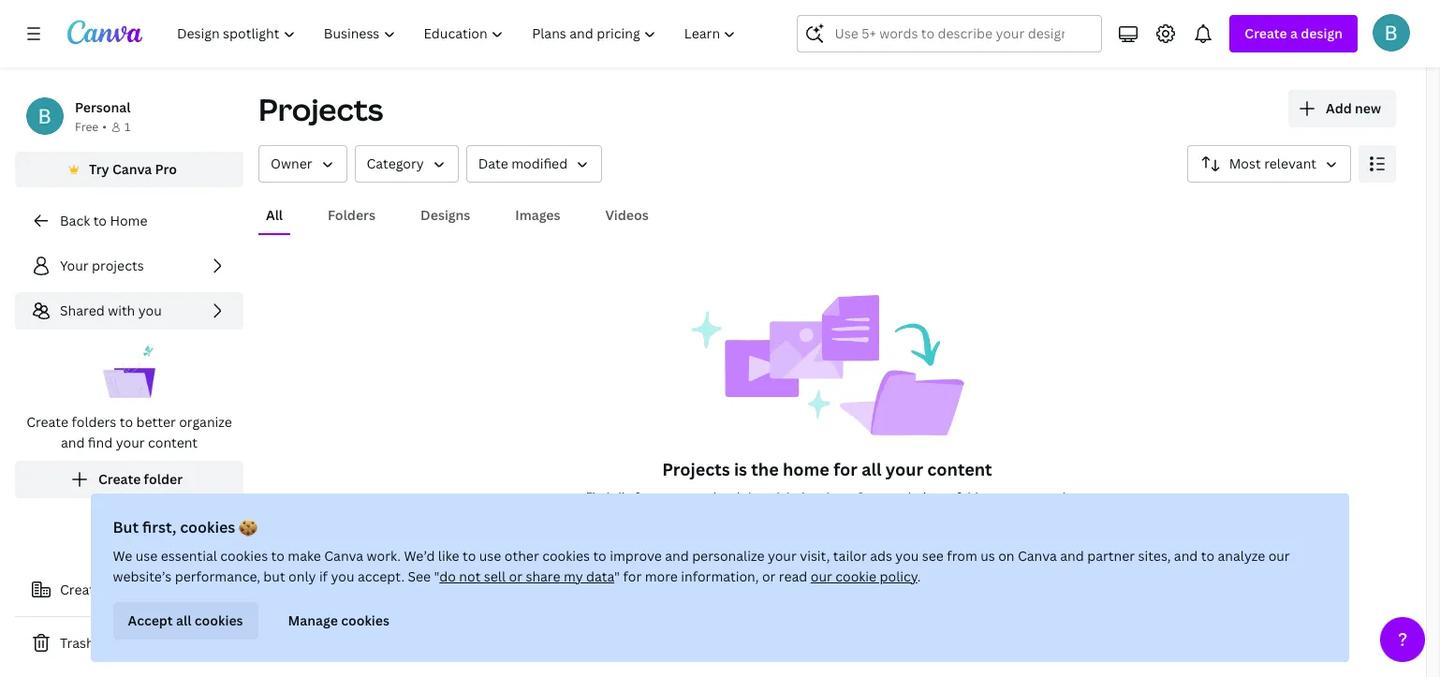 Task type: vqa. For each thing, say whether or not it's contained in the screenshot.
Ideas for Gender Reveal Ideas
no



Task type: locate. For each thing, give the bounding box(es) containing it.
1 horizontal spatial create folder button
[[836, 529, 973, 567]]

1 horizontal spatial our
[[1269, 547, 1291, 565]]

2 vertical spatial design
[[765, 539, 807, 556]]

0 horizontal spatial or
[[509, 568, 523, 585]]

create folder up . on the right bottom of the page
[[874, 539, 958, 556]]

your inside we use essential cookies to make canva work. we'd like to use other cookies to improve and personalize your visit, tailor ads you see from us on canva and partner sites, and to analyze our website's performance, but only if you accept. see "
[[768, 547, 797, 565]]

for inside projects is the home for all your content find all of your personal and shared designs here. create a design or folder to get started.
[[834, 458, 858, 480]]

date
[[478, 155, 508, 172]]

folder up "first,"
[[144, 470, 183, 488]]

trash
[[60, 634, 94, 652]]

projects inside projects is the home for all your content find all of your personal and shared designs here. create a design or folder to get started.
[[662, 458, 730, 480]]

0 vertical spatial for
[[834, 458, 858, 480]]

or up see
[[942, 489, 954, 505]]

0 horizontal spatial projects
[[258, 89, 383, 129]]

cookies up my
[[543, 547, 591, 565]]

1 vertical spatial create folder
[[874, 539, 958, 556]]

and right the sites,
[[1175, 547, 1199, 565]]

1 horizontal spatial you
[[331, 568, 355, 585]]

create a team button
[[15, 571, 244, 609]]

" right see
[[435, 568, 440, 585]]

1 vertical spatial content
[[928, 458, 992, 480]]

2 horizontal spatial or
[[942, 489, 954, 505]]

and up do not sell or share my data " for more information, or read our cookie policy .
[[666, 547, 690, 565]]

content up from
[[928, 458, 992, 480]]

0 horizontal spatial create folder button
[[15, 461, 244, 498]]

folders
[[328, 206, 376, 224]]

of
[[628, 489, 639, 505]]

Search search field
[[835, 16, 1065, 52]]

canva up if
[[325, 547, 364, 565]]

manage cookies
[[288, 612, 390, 629]]

projects up personal
[[662, 458, 730, 480]]

a
[[1291, 24, 1298, 42], [895, 489, 901, 505], [105, 581, 112, 598]]

use
[[136, 547, 158, 565], [480, 547, 502, 565]]

all
[[862, 458, 882, 480], [612, 489, 625, 505], [177, 612, 192, 629]]

2 vertical spatial a
[[105, 581, 112, 598]]

a up add new dropdown button
[[1291, 24, 1298, 42]]

2 horizontal spatial you
[[896, 547, 920, 565]]

or left 'read'
[[763, 568, 776, 585]]

"
[[435, 568, 440, 585], [615, 568, 621, 585]]

but first, cookies 🍪
[[113, 517, 258, 538]]

to left better
[[120, 413, 133, 431]]

date modified
[[478, 155, 568, 172]]

0 vertical spatial our
[[1269, 547, 1291, 565]]

1 horizontal spatial "
[[615, 568, 621, 585]]

our down visit,
[[811, 568, 833, 585]]

the
[[751, 458, 779, 480]]

1 horizontal spatial design
[[904, 489, 940, 505]]

designs button
[[413, 198, 478, 233]]

a right here.
[[895, 489, 901, 505]]

or
[[942, 489, 954, 505], [509, 568, 523, 585], [763, 568, 776, 585]]

0 horizontal spatial content
[[148, 434, 198, 451]]

create folder down create folders to better organize and find your content
[[98, 470, 183, 488]]

like
[[439, 547, 460, 565]]

all button
[[258, 198, 290, 233]]

create folder button up policy
[[836, 529, 973, 567]]

None search field
[[797, 15, 1103, 52]]

2 horizontal spatial a
[[1291, 24, 1298, 42]]

create folder button
[[15, 461, 244, 498], [836, 529, 973, 567]]

and down is
[[720, 489, 740, 505]]

for up here.
[[834, 458, 858, 480]]

1 vertical spatial create folder button
[[836, 529, 973, 567]]

and left find
[[61, 434, 85, 451]]

projects up the owner button
[[258, 89, 383, 129]]

here.
[[826, 489, 854, 505]]

visit,
[[800, 547, 831, 565]]

a inside dropdown button
[[1291, 24, 1298, 42]]

website's
[[113, 568, 172, 585]]

your up 'read'
[[768, 547, 797, 565]]

for down improve
[[624, 568, 642, 585]]

content down better
[[148, 434, 198, 451]]

cookies down 🍪 at the left bottom of page
[[221, 547, 268, 565]]

from
[[948, 547, 978, 565]]

to up data
[[594, 547, 607, 565]]

1 horizontal spatial a
[[895, 489, 901, 505]]

folder
[[144, 470, 183, 488], [957, 489, 990, 505], [920, 539, 958, 556]]

" down improve
[[615, 568, 621, 585]]

all right home
[[862, 458, 882, 480]]

but first, cookies 🍪 dialog
[[91, 494, 1350, 662]]

organize
[[179, 413, 232, 431]]

use up the website's
[[136, 547, 158, 565]]

design inside button
[[765, 539, 807, 556]]

design left brad klo icon
[[1301, 24, 1343, 42]]

0 horizontal spatial canva
[[112, 160, 152, 178]]

you
[[138, 302, 162, 319], [896, 547, 920, 565], [331, 568, 355, 585]]

your up ads
[[886, 458, 924, 480]]

1 vertical spatial projects
[[662, 458, 730, 480]]

content
[[148, 434, 198, 451], [928, 458, 992, 480]]

to
[[93, 212, 107, 229], [120, 413, 133, 431], [992, 489, 1004, 505], [272, 547, 285, 565], [463, 547, 477, 565], [594, 547, 607, 565], [1202, 547, 1215, 565]]

0 horizontal spatial you
[[138, 302, 162, 319]]

folders
[[72, 413, 116, 431]]

personal
[[669, 489, 717, 505]]

analyze
[[1218, 547, 1266, 565]]

0 vertical spatial all
[[862, 458, 882, 480]]

2 vertical spatial all
[[177, 612, 192, 629]]

1 " from the left
[[435, 568, 440, 585]]

2 horizontal spatial design
[[1301, 24, 1343, 42]]

or right sell
[[509, 568, 523, 585]]

try canva pro button
[[15, 152, 244, 187]]

canva right on
[[1018, 547, 1058, 565]]

create folder
[[98, 470, 183, 488], [874, 539, 958, 556]]

back
[[60, 212, 90, 229]]

list
[[15, 247, 244, 498]]

.
[[918, 568, 921, 585]]

0 vertical spatial a
[[1291, 24, 1298, 42]]

folder up . on the right bottom of the page
[[920, 539, 958, 556]]

to left analyze
[[1202, 547, 1215, 565]]

1 use from the left
[[136, 547, 158, 565]]

0 horizontal spatial design
[[765, 539, 807, 556]]

1 vertical spatial you
[[896, 547, 920, 565]]

0 vertical spatial folder
[[144, 470, 183, 488]]

our right analyze
[[1269, 547, 1291, 565]]

images button
[[508, 198, 568, 233]]

top level navigation element
[[165, 15, 752, 52]]

create inside dropdown button
[[1245, 24, 1288, 42]]

my
[[564, 568, 584, 585]]

0 vertical spatial you
[[138, 302, 162, 319]]

videos button
[[598, 198, 656, 233]]

not
[[460, 568, 481, 585]]

for inside but first, cookies 🍪 dialog
[[624, 568, 642, 585]]

0 horizontal spatial all
[[177, 612, 192, 629]]

cookies up essential
[[180, 517, 236, 538]]

a inside button
[[105, 581, 112, 598]]

and inside create folders to better organize and find your content
[[61, 434, 85, 451]]

0 vertical spatial projects
[[258, 89, 383, 129]]

0 horizontal spatial "
[[435, 568, 440, 585]]

1
[[124, 119, 130, 135]]

create design button
[[682, 529, 821, 567]]

you up policy
[[896, 547, 920, 565]]

you right with
[[138, 302, 162, 319]]

brad klo image
[[1373, 14, 1410, 52]]

0 horizontal spatial our
[[811, 568, 833, 585]]

0 vertical spatial create folder button
[[15, 461, 244, 498]]

shared
[[743, 489, 780, 505]]

to left get
[[992, 489, 1004, 505]]

create folder button down find
[[15, 461, 244, 498]]

list containing your projects
[[15, 247, 244, 498]]

design up see
[[904, 489, 940, 505]]

free
[[75, 119, 99, 135]]

1 horizontal spatial projects
[[662, 458, 730, 480]]

create folders to better organize and find your content
[[26, 413, 232, 451]]

1 vertical spatial all
[[612, 489, 625, 505]]

a inside projects is the home for all your content find all of your personal and shared designs here. create a design or folder to get started.
[[895, 489, 901, 505]]

and inside projects is the home for all your content find all of your personal and shared designs here. create a design or folder to get started.
[[720, 489, 740, 505]]

Category button
[[355, 145, 459, 183]]

create
[[1245, 24, 1288, 42], [26, 413, 68, 431], [98, 470, 141, 488], [856, 489, 892, 505], [719, 539, 762, 556], [874, 539, 916, 556], [60, 581, 102, 598]]

your right find
[[116, 434, 145, 451]]

a left team
[[105, 581, 112, 598]]

design up 'read'
[[765, 539, 807, 556]]

data
[[587, 568, 615, 585]]

2 vertical spatial folder
[[920, 539, 958, 556]]

projects is the home for all your content find all of your personal and shared designs here. create a design or folder to get started.
[[586, 458, 1069, 505]]

1 vertical spatial a
[[895, 489, 901, 505]]

design
[[1301, 24, 1343, 42], [904, 489, 940, 505], [765, 539, 807, 556]]

folder left get
[[957, 489, 990, 505]]

add new button
[[1289, 90, 1396, 127]]

canva inside button
[[112, 160, 152, 178]]

a for design
[[1291, 24, 1298, 42]]

accept all cookies
[[128, 612, 244, 629]]

0 vertical spatial content
[[148, 434, 198, 451]]

to inside create folders to better organize and find your content
[[120, 413, 133, 431]]

use up sell
[[480, 547, 502, 565]]

canva right try on the left of the page
[[112, 160, 152, 178]]

projects for projects
[[258, 89, 383, 129]]

more
[[645, 568, 678, 585]]

create inside create folders to better organize and find your content
[[26, 413, 68, 431]]

cookies down accept.
[[342, 612, 390, 629]]

and
[[61, 434, 85, 451], [720, 489, 740, 505], [666, 547, 690, 565], [1061, 547, 1085, 565], [1175, 547, 1199, 565]]

0 vertical spatial design
[[1301, 24, 1343, 42]]

cookies down performance, on the bottom left of page
[[195, 612, 244, 629]]

projects
[[258, 89, 383, 129], [662, 458, 730, 480]]

1 horizontal spatial content
[[928, 458, 992, 480]]

and left partner
[[1061, 547, 1085, 565]]

all right accept on the left bottom of the page
[[177, 612, 192, 629]]

1 vertical spatial for
[[624, 568, 642, 585]]

0 horizontal spatial use
[[136, 547, 158, 565]]

we'd
[[405, 547, 435, 565]]

1 vertical spatial folder
[[957, 489, 990, 505]]

0 horizontal spatial for
[[624, 568, 642, 585]]

1 horizontal spatial use
[[480, 547, 502, 565]]

free •
[[75, 119, 107, 135]]

Date modified button
[[466, 145, 602, 183]]

0 vertical spatial create folder
[[98, 470, 183, 488]]

shared with you
[[60, 302, 162, 319]]

0 horizontal spatial a
[[105, 581, 112, 598]]

" inside we use essential cookies to make canva work. we'd like to use other cookies to improve and personalize your visit, tailor ads you see from us on canva and partner sites, and to analyze our website's performance, but only if you accept. see "
[[435, 568, 440, 585]]

design inside dropdown button
[[1301, 24, 1343, 42]]

ads
[[871, 547, 893, 565]]

1 horizontal spatial for
[[834, 458, 858, 480]]

personalize
[[693, 547, 765, 565]]

home
[[783, 458, 830, 480]]

read
[[780, 568, 808, 585]]

do not sell or share my data link
[[440, 568, 615, 585]]

our
[[1269, 547, 1291, 565], [811, 568, 833, 585]]

to inside projects is the home for all your content find all of your personal and shared designs here. create a design or folder to get started.
[[992, 489, 1004, 505]]

only
[[289, 568, 317, 585]]

you right if
[[331, 568, 355, 585]]

we
[[113, 547, 133, 565]]

on
[[999, 547, 1015, 565]]

1 horizontal spatial all
[[612, 489, 625, 505]]

1 horizontal spatial create folder
[[874, 539, 958, 556]]

all left of
[[612, 489, 625, 505]]

do not sell or share my data " for more information, or read our cookie policy .
[[440, 568, 921, 585]]

your projects link
[[15, 247, 244, 285]]

1 vertical spatial design
[[904, 489, 940, 505]]

create a design
[[1245, 24, 1343, 42]]



Task type: describe. For each thing, give the bounding box(es) containing it.
folder inside projects is the home for all your content find all of your personal and shared designs here. create a design or folder to get started.
[[957, 489, 990, 505]]

personal
[[75, 98, 131, 116]]

folders button
[[320, 198, 383, 233]]

partner
[[1088, 547, 1136, 565]]

cookie
[[836, 568, 877, 585]]

with
[[108, 302, 135, 319]]

policy
[[880, 568, 918, 585]]

Sort by button
[[1187, 145, 1351, 183]]

projects for projects is the home for all your content find all of your personal and shared designs here. create a design or folder to get started.
[[662, 458, 730, 480]]

new
[[1355, 99, 1381, 117]]

your
[[60, 257, 89, 274]]

owner
[[271, 155, 312, 172]]

2 horizontal spatial canva
[[1018, 547, 1058, 565]]

home
[[110, 212, 148, 229]]

all inside button
[[177, 612, 192, 629]]

create design
[[719, 539, 807, 556]]

information,
[[682, 568, 760, 585]]

to right the like at the bottom of page
[[463, 547, 477, 565]]

to up but
[[272, 547, 285, 565]]

relevant
[[1265, 155, 1317, 172]]

videos
[[605, 206, 649, 224]]

but
[[113, 517, 139, 538]]

if
[[320, 568, 328, 585]]

you inside list
[[138, 302, 162, 319]]

see
[[923, 547, 944, 565]]

find
[[586, 489, 610, 505]]

do
[[440, 568, 457, 585]]

create inside button
[[60, 581, 102, 598]]

shared with you link
[[15, 292, 244, 330]]

trash link
[[15, 625, 244, 662]]

is
[[734, 458, 747, 480]]

but
[[264, 568, 286, 585]]

performance,
[[175, 568, 261, 585]]

most
[[1229, 155, 1261, 172]]

to right the back
[[93, 212, 107, 229]]

create a design button
[[1230, 15, 1358, 52]]

1 horizontal spatial or
[[763, 568, 776, 585]]

1 horizontal spatial canva
[[325, 547, 364, 565]]

folder for create folder button to the bottom
[[920, 539, 958, 556]]

first,
[[143, 517, 177, 538]]

back to home
[[60, 212, 148, 229]]

create inside button
[[719, 539, 762, 556]]

add
[[1326, 99, 1352, 117]]

category
[[367, 155, 424, 172]]

all
[[266, 206, 283, 224]]

manage cookies button
[[274, 602, 405, 640]]

work.
[[367, 547, 401, 565]]

2 horizontal spatial all
[[862, 458, 882, 480]]

folder for leftmost create folder button
[[144, 470, 183, 488]]

team
[[116, 581, 148, 598]]

started.
[[1027, 489, 1069, 505]]

pro
[[155, 160, 177, 178]]

•
[[102, 119, 107, 135]]

projects
[[92, 257, 144, 274]]

manage
[[288, 612, 338, 629]]

2 " from the left
[[615, 568, 621, 585]]

2 use from the left
[[480, 547, 502, 565]]

shared
[[60, 302, 105, 319]]

try canva pro
[[89, 160, 177, 178]]

cookies inside 'manage cookies' "button"
[[342, 612, 390, 629]]

designs
[[783, 489, 824, 505]]

we use essential cookies to make canva work. we'd like to use other cookies to improve and personalize your visit, tailor ads you see from us on canva and partner sites, and to analyze our website's performance, but only if you accept. see "
[[113, 547, 1291, 585]]

tailor
[[834, 547, 867, 565]]

images
[[515, 206, 561, 224]]

design inside projects is the home for all your content find all of your personal and shared designs here. create a design or folder to get started.
[[904, 489, 940, 505]]

content inside projects is the home for all your content find all of your personal and shared designs here. create a design or folder to get started.
[[928, 458, 992, 480]]

designs
[[421, 206, 470, 224]]

content inside create folders to better organize and find your content
[[148, 434, 198, 451]]

2 vertical spatial you
[[331, 568, 355, 585]]

try
[[89, 160, 109, 178]]

Owner button
[[258, 145, 347, 183]]

modified
[[511, 155, 568, 172]]

our inside we use essential cookies to make canva work. we'd like to use other cookies to improve and personalize your visit, tailor ads you see from us on canva and partner sites, and to analyze our website's performance, but only if you accept. see "
[[1269, 547, 1291, 565]]

your inside create folders to better organize and find your content
[[116, 434, 145, 451]]

add new
[[1326, 99, 1381, 117]]

create a team
[[60, 581, 148, 598]]

cookies inside 'accept all cookies' button
[[195, 612, 244, 629]]

create inside projects is the home for all your content find all of your personal and shared designs here. create a design or folder to get started.
[[856, 489, 892, 505]]

your projects
[[60, 257, 144, 274]]

sell
[[485, 568, 506, 585]]

1 vertical spatial our
[[811, 568, 833, 585]]

most relevant
[[1229, 155, 1317, 172]]

your right of
[[642, 489, 667, 505]]

make
[[288, 547, 322, 565]]

our cookie policy link
[[811, 568, 918, 585]]

🍪
[[239, 517, 258, 538]]

us
[[981, 547, 996, 565]]

or inside projects is the home for all your content find all of your personal and shared designs here. create a design or folder to get started.
[[942, 489, 954, 505]]

a for team
[[105, 581, 112, 598]]

share
[[526, 568, 561, 585]]

improve
[[610, 547, 662, 565]]

get
[[1007, 489, 1024, 505]]

find
[[88, 434, 113, 451]]

0 horizontal spatial create folder
[[98, 470, 183, 488]]



